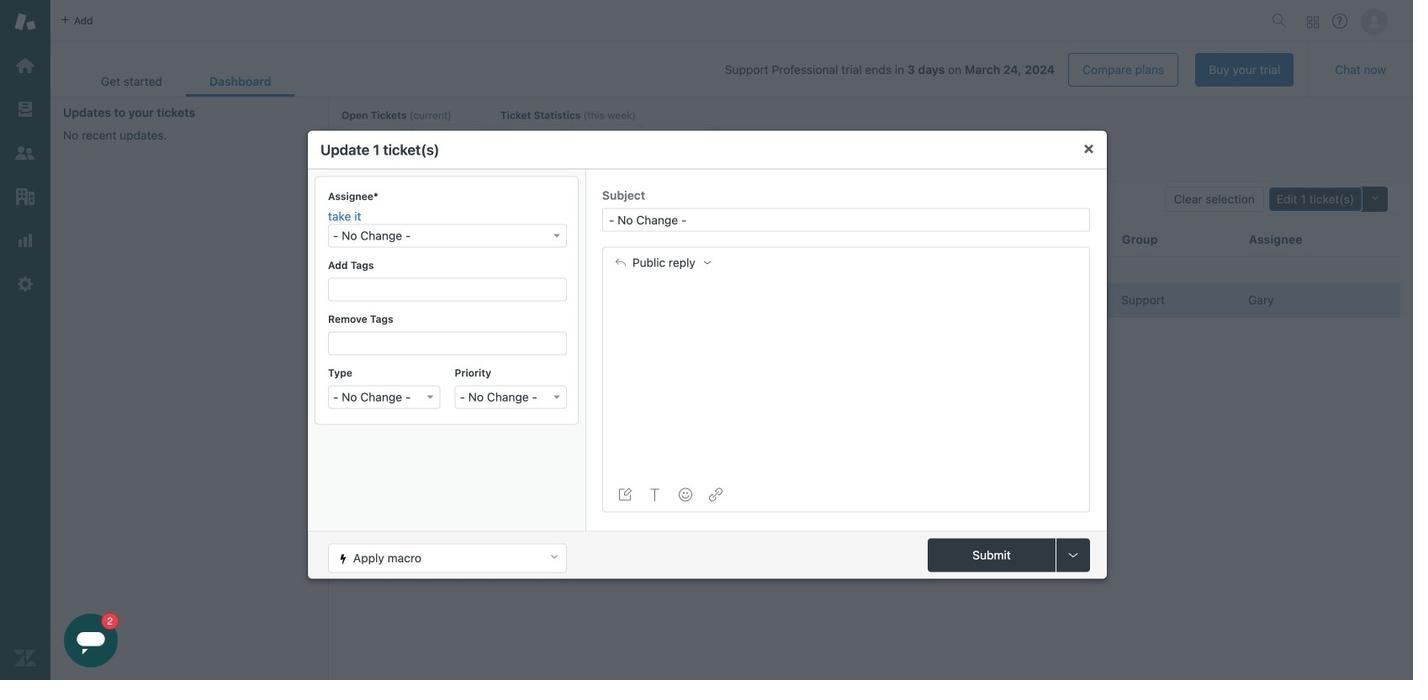 Task type: vqa. For each thing, say whether or not it's contained in the screenshot.
1st row from the top of the page
no



Task type: describe. For each thing, give the bounding box(es) containing it.
Select All Tickets checkbox
[[354, 234, 365, 245]]

insert emojis image
[[679, 488, 692, 502]]

get started image
[[14, 55, 36, 77]]

organizations image
[[14, 186, 36, 208]]

zendesk products image
[[1307, 16, 1319, 28]]

admin image
[[14, 273, 36, 295]]

get help image
[[1332, 13, 1348, 29]]

reporting image
[[14, 230, 36, 252]]

arrow up image
[[548, 551, 560, 563]]

draft mode image
[[618, 488, 632, 502]]

customers image
[[14, 142, 36, 164]]



Task type: locate. For each thing, give the bounding box(es) containing it.
Public reply composer text field
[[608, 281, 1084, 318]]

None field
[[330, 279, 567, 297], [330, 333, 567, 351], [330, 279, 567, 297], [330, 333, 567, 351]]

tab list
[[77, 66, 295, 97]]

None text field
[[602, 208, 1090, 232]]

March 24, 2024 text field
[[965, 63, 1055, 77]]

add link (cmd k) image
[[709, 488, 723, 502]]

arrow down image
[[553, 234, 560, 238], [553, 396, 560, 399]]

None checkbox
[[354, 295, 365, 306]]

1 vertical spatial arrow down image
[[553, 396, 560, 399]]

format text image
[[649, 488, 662, 502]]

arrow down image
[[427, 396, 434, 399]]

zendesk image
[[14, 648, 36, 670]]

grid
[[329, 223, 1413, 680]]

zendesk support image
[[14, 11, 36, 33]]

views image
[[14, 98, 36, 120]]

0 vertical spatial arrow down image
[[553, 234, 560, 238]]

tab
[[77, 66, 186, 97]]

main element
[[0, 0, 50, 680]]



